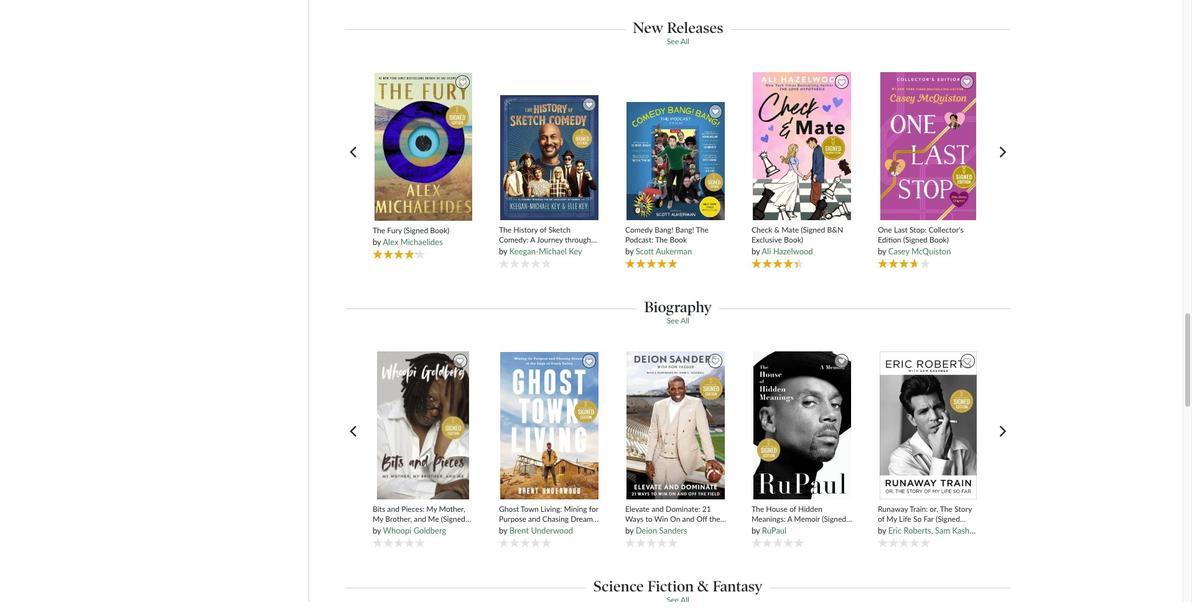 Task type: describe. For each thing, give the bounding box(es) containing it.
one last stop: collector's edition (signed book) link
[[878, 226, 979, 244]]

science fiction & fantasy
[[594, 578, 763, 596]]

purpose
[[499, 515, 527, 524]]

journey
[[537, 235, 563, 244]]

underwood
[[531, 526, 573, 536]]

comedy bang! bang! the podcast: the book link
[[626, 226, 727, 244]]

by keegan-michael key
[[499, 246, 582, 256]]

fury
[[387, 226, 402, 235]]

last
[[894, 226, 908, 235]]

on
[[670, 515, 681, 524]]

science
[[594, 578, 644, 596]]

runaway train: or, the story of my life so far (signed book) image
[[880, 351, 978, 501]]

sam kashner link
[[936, 526, 982, 536]]

by inside the fury (signed book) by alex michaelides
[[373, 237, 381, 247]]

living:
[[541, 505, 562, 514]]

one
[[878, 226, 892, 235]]

runaway
[[878, 505, 908, 514]]

house
[[766, 505, 788, 514]]

the fury (signed book) image
[[374, 72, 473, 221]]

all inside biography see all
[[681, 316, 690, 325]]

by brent underwood
[[499, 526, 573, 536]]

rupaul
[[762, 526, 787, 536]]

b&n
[[828, 226, 844, 235]]

whoopi
[[383, 526, 412, 536]]

by eric roberts , sam kashner
[[878, 526, 982, 536]]

a for keegan-
[[530, 235, 535, 244]]

book) inside elevate and dominate: 21 ways to win on and off the field (signed book)
[[670, 524, 689, 533]]

the fury (signed book) by alex michaelides
[[373, 226, 450, 247]]

biography see all
[[645, 298, 712, 325]]

art
[[512, 244, 522, 254]]

sketch
[[549, 226, 571, 235]]

book
[[670, 235, 687, 244]]

elevate
[[626, 505, 650, 514]]

ghost town living: mining for purpose and chasing dreams at the edge of death valley (signed book)
[[499, 505, 599, 543]]

mcquiston
[[912, 246, 951, 256]]

elevate and dominate: 21 ways to win on and off the field (signed book) image
[[626, 351, 726, 501]]

stop:
[[910, 226, 927, 235]]

win
[[655, 515, 669, 524]]

book) inside bits and pieces: my mother, my brother, and me (signed book)
[[373, 524, 392, 533]]

21
[[703, 505, 711, 514]]

1 bang! from the left
[[655, 226, 674, 235]]

by inside comedy bang! bang! the podcast: the book by scott aukerman
[[626, 246, 634, 256]]

check & mate (signed b&n exclusive book) image
[[753, 72, 852, 221]]

edition
[[878, 235, 902, 244]]

new releases see all
[[633, 18, 724, 46]]

of inside ghost town living: mining for purpose and chasing dreams at the edge of death valley (signed book)
[[539, 524, 546, 533]]

my inside runaway train: or, the story of my life so far (signed book)
[[887, 515, 898, 524]]

comedy bang! bang! the podcast: the book image
[[626, 102, 726, 221]]

and down pieces:
[[414, 515, 426, 524]]

biography
[[645, 298, 712, 316]]

alex michaelides link
[[383, 237, 443, 247]]

0 horizontal spatial &
[[698, 578, 709, 596]]

and up win
[[652, 505, 664, 514]]

one last stop: collector's edition (signed book) by casey mcquiston
[[878, 226, 964, 256]]

ghost town living: mining for purpose and chasing dreams at the edge of death valley (signed book) image
[[500, 351, 600, 501]]

so
[[914, 515, 922, 524]]

all inside new releases see all
[[681, 37, 690, 46]]

valley
[[570, 524, 589, 533]]

michaelides
[[401, 237, 443, 247]]

(signed inside the fury (signed book) by alex michaelides
[[404, 226, 428, 235]]

brent underwood link
[[510, 526, 573, 536]]

the inside 'the history of sketch comedy: a journey through the art and craft of humor'
[[499, 244, 510, 254]]

runaway train: or, the story of my life so far (signed book) link
[[878, 505, 979, 533]]

book) inside one last stop: collector's edition (signed book) by casey mcquiston
[[930, 235, 949, 244]]

brent
[[510, 526, 529, 536]]

and inside ghost town living: mining for purpose and chasing dreams at the edge of death valley (signed book)
[[528, 515, 541, 524]]

chasing
[[543, 515, 569, 524]]

roberts
[[904, 526, 932, 536]]

collector's
[[929, 226, 964, 235]]

runaway train: or, the story of my life so far (signed book)
[[878, 505, 972, 533]]

life
[[900, 515, 912, 524]]

craft
[[539, 244, 555, 254]]

through
[[565, 235, 591, 244]]

deion sanders link
[[636, 526, 688, 536]]

book) inside runaway train: or, the story of my life so far (signed book)
[[878, 524, 898, 533]]

by down meanings:
[[752, 526, 760, 536]]

a for rupaul
[[788, 515, 793, 524]]

0 horizontal spatial my
[[373, 515, 383, 524]]

rupaul link
[[762, 526, 787, 536]]

and inside 'the history of sketch comedy: a journey through the art and craft of humor'
[[524, 244, 537, 254]]

eric
[[889, 526, 902, 536]]

the history of sketch comedy: a journey through the art and craft of humor link
[[499, 226, 600, 254]]

by left whoopi
[[373, 526, 381, 536]]

see inside new releases see all
[[667, 37, 679, 46]]

(signed inside check & mate (signed b&n exclusive book) by ali hazelwood
[[801, 226, 826, 235]]

ghost
[[499, 505, 519, 514]]

book) inside the house of hidden meanings: a memoir (signed book)
[[752, 524, 771, 533]]

mother,
[[439, 505, 466, 514]]

the fury (signed book) link
[[373, 226, 474, 236]]

book) inside ghost town living: mining for purpose and chasing dreams at the edge of death valley (signed book)
[[525, 534, 545, 543]]

by inside one last stop: collector's edition (signed book) by casey mcquiston
[[878, 246, 887, 256]]

new
[[633, 18, 664, 37]]

town
[[521, 505, 539, 514]]

check
[[752, 226, 773, 235]]

at
[[499, 524, 506, 533]]

see all link for see
[[667, 316, 690, 325]]

comedy
[[626, 226, 653, 235]]

ways
[[626, 515, 644, 524]]



Task type: locate. For each thing, give the bounding box(es) containing it.
meanings:
[[752, 515, 786, 524]]

bits and pieces: my mother, my brother, and me (signed book) image
[[377, 351, 470, 501]]

2 horizontal spatial my
[[887, 515, 898, 524]]

by deion sanders
[[626, 526, 688, 536]]

pieces:
[[402, 505, 425, 514]]

(signed up alex michaelides link
[[404, 226, 428, 235]]

1 horizontal spatial bang!
[[676, 226, 695, 235]]

by left the ali on the top right of page
[[752, 246, 760, 256]]

the inside 'the history of sketch comedy: a journey through the art and craft of humor'
[[499, 226, 512, 235]]

keegan-michael key link
[[510, 246, 582, 256]]

one last stop: collector's edition (signed book) image
[[880, 72, 977, 221]]

(signed
[[801, 226, 826, 235], [404, 226, 428, 235], [904, 235, 928, 244], [441, 515, 466, 524], [822, 515, 847, 524], [936, 515, 960, 524], [644, 524, 668, 533], [499, 534, 524, 543]]

1 vertical spatial a
[[788, 515, 793, 524]]

field
[[626, 524, 642, 533]]

a down history on the top of the page
[[530, 235, 535, 244]]

of inside runaway train: or, the story of my life so far (signed book)
[[878, 515, 885, 524]]

by down ways on the right
[[626, 526, 634, 536]]

ghost town living: mining for purpose and chasing dreams at the edge of death valley (signed book) link
[[499, 505, 600, 543]]

(signed inside elevate and dominate: 21 ways to win on and off the field (signed book)
[[644, 524, 668, 533]]

check & mate (signed b&n exclusive book) by ali hazelwood
[[752, 226, 844, 256]]

off
[[697, 515, 708, 524]]

a down house
[[788, 515, 793, 524]]

deion
[[636, 526, 657, 536]]

brother,
[[385, 515, 412, 524]]

bits and pieces: my mother, my brother, and me (signed book) link
[[373, 505, 474, 533]]

mate
[[782, 226, 799, 235]]

all
[[681, 37, 690, 46], [681, 316, 690, 325]]

2 all from the top
[[681, 316, 690, 325]]

see down releases
[[667, 37, 679, 46]]

book) up michaelides
[[430, 226, 450, 235]]

1 vertical spatial &
[[698, 578, 709, 596]]

to
[[646, 515, 653, 524]]

scott aukerman link
[[636, 246, 692, 256]]

book) inside check & mate (signed b&n exclusive book) by ali hazelwood
[[784, 235, 804, 244]]

the house of hidden meanings: a memoir (signed book) image
[[753, 351, 852, 501]]

by rupaul
[[752, 526, 787, 536]]

podcast:
[[626, 235, 654, 244]]

dominate:
[[666, 505, 701, 514]]

book) inside the fury (signed book) by alex michaelides
[[430, 226, 450, 235]]

(signed up sam
[[936, 515, 960, 524]]

by down purpose
[[499, 526, 508, 536]]

my up the me
[[427, 505, 437, 514]]

(signed down hidden
[[822, 515, 847, 524]]

(signed inside one last stop: collector's edition (signed book) by casey mcquiston
[[904, 235, 928, 244]]

(signed down stop:
[[904, 235, 928, 244]]

keegan-
[[510, 246, 539, 256]]

sanders
[[659, 526, 688, 536]]

book) down the runaway
[[878, 524, 898, 533]]

1 vertical spatial all
[[681, 316, 690, 325]]

me
[[428, 515, 439, 524]]

1 horizontal spatial &
[[775, 226, 780, 235]]

(signed inside ghost town living: mining for purpose and chasing dreams at the edge of death valley (signed book)
[[499, 534, 524, 543]]

the house of hidden meanings: a memoir (signed book)
[[752, 505, 847, 533]]

see all link
[[667, 37, 690, 46], [667, 316, 690, 325]]

(signed down mother, at the bottom
[[441, 515, 466, 524]]

(signed inside runaway train: or, the story of my life so far (signed book)
[[936, 515, 960, 524]]

of inside the house of hidden meanings: a memoir (signed book)
[[790, 505, 797, 514]]

0 vertical spatial &
[[775, 226, 780, 235]]

the inside the house of hidden meanings: a memoir (signed book)
[[752, 505, 765, 514]]

(signed down at
[[499, 534, 524, 543]]

check & mate (signed b&n exclusive book) link
[[752, 226, 853, 244]]

casey
[[889, 246, 910, 256]]

the history of sketch comedy: a journey through the art and craft of humor image
[[500, 95, 600, 221]]

by down edition
[[878, 246, 887, 256]]

the for by brent underwood
[[508, 524, 519, 533]]

& inside check & mate (signed b&n exclusive book) by ali hazelwood
[[775, 226, 780, 235]]

0 vertical spatial all
[[681, 37, 690, 46]]

casey mcquiston link
[[889, 246, 951, 256]]

& right fiction
[[698, 578, 709, 596]]

& left mate
[[775, 226, 780, 235]]

humor
[[566, 244, 589, 254]]

the history of sketch comedy: a journey through the art and craft of humor
[[499, 226, 591, 254]]

see all link for releases
[[667, 37, 690, 46]]

scott
[[636, 246, 654, 256]]

history
[[514, 226, 538, 235]]

far
[[924, 515, 934, 524]]

0 vertical spatial see all link
[[667, 37, 690, 46]]

1 all from the top
[[681, 37, 690, 46]]

bits
[[373, 505, 385, 514]]

(signed down win
[[644, 524, 668, 533]]

aukerman
[[656, 246, 692, 256]]

train:
[[910, 505, 928, 514]]

0 vertical spatial see
[[667, 37, 679, 46]]

comedy bang! bang! the podcast: the book by scott aukerman
[[626, 226, 709, 256]]

key
[[569, 246, 582, 256]]

dreams
[[571, 515, 597, 524]]

releases
[[667, 18, 724, 37]]

michael
[[539, 246, 567, 256]]

(signed left b&n
[[801, 226, 826, 235]]

edge
[[520, 524, 537, 533]]

bang!
[[655, 226, 674, 235], [676, 226, 695, 235]]

the inside ghost town living: mining for purpose and chasing dreams at the edge of death valley (signed book)
[[508, 524, 519, 533]]

exclusive
[[752, 235, 782, 244]]

1 horizontal spatial a
[[788, 515, 793, 524]]

,
[[932, 526, 934, 536]]

story
[[955, 505, 972, 514]]

the inside runaway train: or, the story of my life so far (signed book)
[[940, 505, 953, 514]]

fantasy
[[713, 578, 763, 596]]

see all link down biography
[[667, 316, 690, 325]]

a inside 'the history of sketch comedy: a journey through the art and craft of humor'
[[530, 235, 535, 244]]

the inside elevate and dominate: 21 ways to win on and off the field (signed book)
[[710, 515, 721, 524]]

2 see all link from the top
[[667, 316, 690, 325]]

all down releases
[[681, 37, 690, 46]]

the house of hidden meanings: a memoir (signed book) link
[[752, 505, 853, 533]]

kashner
[[953, 526, 982, 536]]

2 bang! from the left
[[676, 226, 695, 235]]

whoopi goldberg link
[[383, 526, 447, 536]]

book) down mate
[[784, 235, 804, 244]]

by left art
[[499, 246, 508, 256]]

0 horizontal spatial a
[[530, 235, 535, 244]]

book) down 'on'
[[670, 524, 689, 533]]

book) down collector's
[[930, 235, 949, 244]]

memoir
[[795, 515, 820, 524]]

1 see all link from the top
[[667, 37, 690, 46]]

book) down meanings:
[[752, 524, 771, 533]]

by left alex
[[373, 237, 381, 247]]

by inside check & mate (signed b&n exclusive book) by ali hazelwood
[[752, 246, 760, 256]]

&
[[775, 226, 780, 235], [698, 578, 709, 596]]

elevate and dominate: 21 ways to win on and off the field (signed book)
[[626, 505, 721, 533]]

all down biography
[[681, 316, 690, 325]]

a inside the house of hidden meanings: a memoir (signed book)
[[788, 515, 793, 524]]

the
[[499, 226, 512, 235], [696, 226, 709, 235], [373, 226, 385, 235], [655, 235, 668, 244], [752, 505, 765, 514], [940, 505, 953, 514]]

1 see from the top
[[667, 37, 679, 46]]

and right art
[[524, 244, 537, 254]]

see
[[667, 37, 679, 46], [667, 316, 679, 325]]

ali hazelwood link
[[762, 246, 813, 256]]

hazelwood
[[774, 246, 813, 256]]

the inside the fury (signed book) by alex michaelides
[[373, 226, 385, 235]]

ali
[[762, 246, 771, 256]]

1 vertical spatial see all link
[[667, 316, 690, 325]]

and down town
[[528, 515, 541, 524]]

1 vertical spatial see
[[667, 316, 679, 325]]

the down 21
[[710, 515, 721, 524]]

(signed inside the house of hidden meanings: a memoir (signed book)
[[822, 515, 847, 524]]

(signed inside bits and pieces: my mother, my brother, and me (signed book)
[[441, 515, 466, 524]]

mining
[[564, 505, 587, 514]]

1 horizontal spatial my
[[427, 505, 437, 514]]

and up brother, in the bottom of the page
[[387, 505, 400, 514]]

death
[[547, 524, 568, 533]]

the left art
[[499, 244, 510, 254]]

elevate and dominate: 21 ways to win on and off the field (signed book) link
[[626, 505, 727, 533]]

see down biography
[[667, 316, 679, 325]]

0 horizontal spatial bang!
[[655, 226, 674, 235]]

book) down edge on the bottom of the page
[[525, 534, 545, 543]]

or,
[[930, 505, 939, 514]]

book) down brother, in the bottom of the page
[[373, 524, 392, 533]]

the for by deion sanders
[[710, 515, 721, 524]]

goldberg
[[414, 526, 447, 536]]

fiction
[[648, 578, 694, 596]]

see all link down releases
[[667, 37, 690, 46]]

eric roberts link
[[889, 526, 932, 536]]

2 see from the top
[[667, 316, 679, 325]]

for
[[589, 505, 599, 514]]

book)
[[430, 226, 450, 235], [784, 235, 804, 244], [930, 235, 949, 244], [373, 524, 392, 533], [670, 524, 689, 533], [752, 524, 771, 533], [878, 524, 898, 533], [525, 534, 545, 543]]

my
[[427, 505, 437, 514], [373, 515, 383, 524], [887, 515, 898, 524]]

and down the dominate:
[[683, 515, 695, 524]]

0 vertical spatial a
[[530, 235, 535, 244]]

my down the runaway
[[887, 515, 898, 524]]

by down podcast: at the top right
[[626, 246, 634, 256]]

by left 'eric' at right
[[878, 526, 887, 536]]

see inside biography see all
[[667, 316, 679, 325]]

my down bits
[[373, 515, 383, 524]]

hidden
[[799, 505, 823, 514]]

the down purpose
[[508, 524, 519, 533]]



Task type: vqa. For each thing, say whether or not it's contained in the screenshot.
B&N Book of the Year Finalists See All
no



